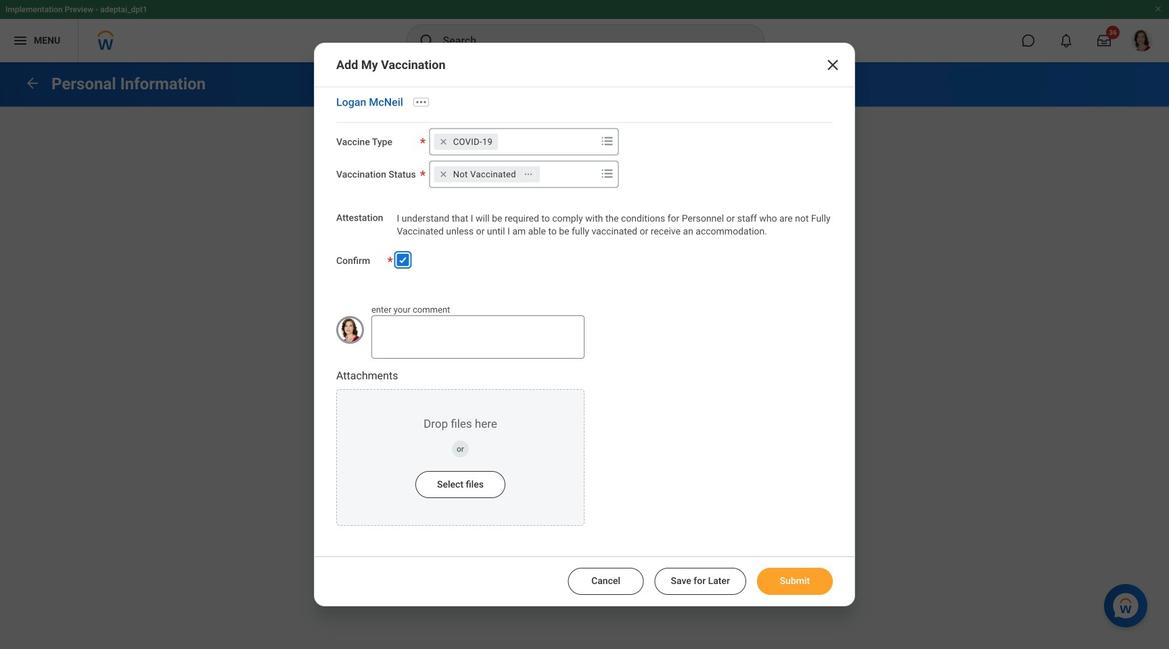 Task type: vqa. For each thing, say whether or not it's contained in the screenshot.
HERE'S WHAT'S HAPPENING
no



Task type: describe. For each thing, give the bounding box(es) containing it.
not vaccinated, press delete to clear value. option
[[434, 166, 540, 182]]

prompts image
[[599, 166, 616, 182]]

covid-19 element
[[453, 136, 493, 148]]

x image
[[825, 57, 841, 73]]

related actions image
[[524, 169, 533, 179]]

close environment banner image
[[1155, 5, 1163, 13]]

inbox large image
[[1098, 34, 1111, 47]]

x small image for covid-19 element
[[437, 135, 451, 149]]



Task type: locate. For each thing, give the bounding box(es) containing it.
footer
[[0, 444, 1169, 527]]

previous page image
[[24, 75, 41, 91]]

x small image for the 'not vaccinated' element
[[437, 168, 451, 181]]

search image
[[419, 32, 435, 49]]

banner
[[0, 0, 1169, 62]]

None text field
[[372, 316, 585, 359]]

main content
[[0, 62, 1169, 422]]

x small image down covid-19, press delete to clear value. option
[[437, 168, 451, 181]]

x small image
[[437, 135, 451, 149], [437, 168, 451, 181]]

action bar region
[[547, 557, 855, 595]]

profile logan mcneil element
[[1123, 26, 1161, 55]]

covid-19, press delete to clear value. option
[[434, 134, 498, 150]]

x small image left covid-19 element
[[437, 135, 451, 149]]

dialog
[[314, 42, 855, 607]]

None text field
[[397, 205, 831, 241]]

not vaccinated element
[[453, 168, 516, 180]]

x small image inside covid-19, press delete to clear value. option
[[437, 135, 451, 149]]

1 vertical spatial x small image
[[437, 168, 451, 181]]

check small image
[[395, 252, 411, 268]]

1 x small image from the top
[[437, 135, 451, 149]]

employee's photo (logan mcneil) image
[[336, 316, 364, 344]]

notifications large image
[[1060, 34, 1073, 47]]

prompts image
[[599, 133, 616, 149]]

attachments region
[[336, 369, 585, 526]]

0 vertical spatial x small image
[[437, 135, 451, 149]]

2 x small image from the top
[[437, 168, 451, 181]]



